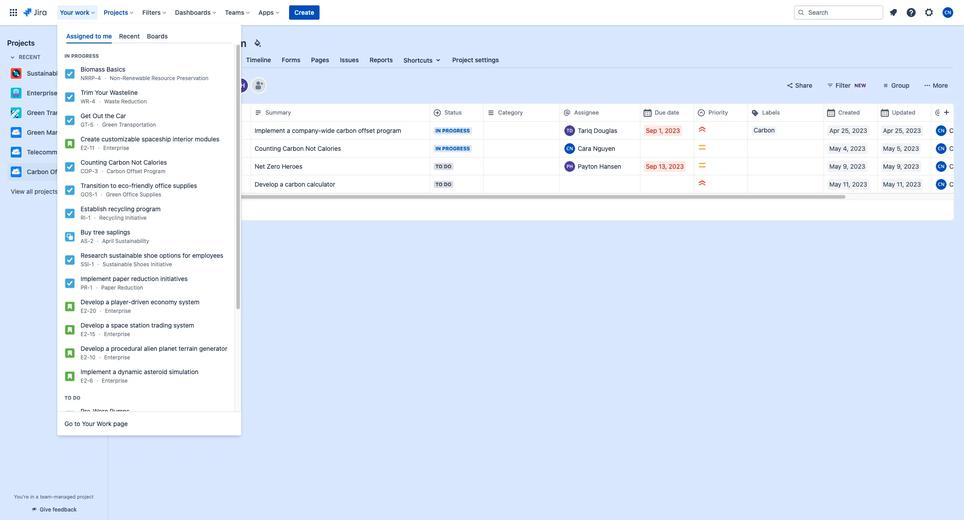 Task type: locate. For each thing, give the bounding box(es) containing it.
1 vertical spatial 4
[[92, 98, 95, 105]]

apps button
[[256, 5, 283, 20]]

0 vertical spatial in
[[65, 53, 70, 59]]

1 vertical spatial progress
[[443, 145, 470, 151]]

in progress
[[436, 127, 470, 133], [436, 145, 470, 151]]

labels
[[763, 109, 781, 116]]

create
[[295, 9, 314, 16], [81, 135, 100, 143], [138, 206, 157, 214]]

offset up the transition to eco-friendly office supplies on the top left of page
[[127, 168, 142, 175]]

to right go on the bottom left of page
[[74, 420, 80, 428]]

0 vertical spatial to
[[436, 163, 443, 169]]

program up transition
[[70, 168, 96, 176]]

transportation up marketing
[[46, 109, 90, 116]]

0 horizontal spatial program
[[136, 205, 161, 213]]

system for develop a player-driven economy system
[[179, 298, 200, 306]]

cop-3 down modules
[[201, 144, 221, 152]]

recent right me
[[119, 32, 140, 40]]

give feedback
[[40, 507, 77, 513]]

1 vertical spatial tab list
[[113, 52, 960, 68]]

1 e2- from the top
[[81, 145, 90, 152]]

1 vertical spatial in
[[30, 494, 34, 500]]

transition to eco-friendly office supplies
[[81, 182, 197, 190]]

1 task image from the top
[[164, 163, 171, 170]]

2 horizontal spatial create
[[295, 9, 314, 16]]

1 vertical spatial task image
[[164, 181, 171, 188]]

pre-worn pumps link
[[57, 405, 235, 428]]

to
[[436, 163, 443, 169], [436, 181, 443, 187]]

1 to do from the top
[[436, 163, 452, 169]]

1 down transition
[[95, 191, 97, 198]]

a for dynamic
[[113, 368, 116, 376]]

develop a carbon calculator
[[255, 180, 336, 188]]

in for implement a company-wide carbon offset program
[[436, 127, 441, 133]]

0 vertical spatial projects
[[104, 9, 128, 16]]

shortcuts
[[404, 56, 433, 64]]

driven
[[131, 298, 149, 306]]

0 horizontal spatial counting carbon not calories
[[81, 159, 167, 166]]

telecommuting policy link
[[7, 143, 97, 161]]

carbon up eco-
[[107, 168, 125, 175]]

0 horizontal spatial initiative
[[83, 69, 108, 77]]

for
[[183, 252, 191, 259]]

carbon
[[136, 37, 171, 49], [754, 126, 776, 134], [283, 144, 304, 152], [109, 159, 130, 166], [27, 168, 49, 176], [107, 168, 125, 175]]

0 vertical spatial counting
[[255, 144, 281, 152]]

1 vertical spatial in
[[436, 145, 441, 151]]

system right trading
[[174, 322, 194, 329]]

0 vertical spatial green transportation
[[27, 109, 90, 116]]

1 cara  from the top
[[950, 127, 965, 134]]

green up telecommuting
[[27, 129, 45, 136]]

0 horizontal spatial shoes
[[63, 69, 81, 77]]

2 in from the top
[[436, 145, 441, 151]]

0 vertical spatial create button
[[289, 5, 320, 20]]

dynamic
[[118, 368, 142, 376]]

4 row from the top
[[119, 157, 965, 176]]

tariq douglas image
[[222, 78, 237, 93]]

e2- for develop a player-driven economy system
[[81, 308, 90, 315]]

carbon offset program down telecommuting policy
[[27, 168, 96, 176]]

gos-
[[81, 191, 95, 198]]

program up calendar
[[206, 37, 247, 49]]

3 e2- from the top
[[81, 331, 90, 338]]

to do for net zero heroes
[[436, 163, 452, 169]]

e2- down pr-
[[81, 308, 90, 315]]

recent right collapse recent projects image
[[19, 54, 41, 60]]

1 vertical spatial system
[[174, 322, 194, 329]]

managed
[[54, 494, 76, 500]]

4 e2- from the top
[[81, 354, 90, 361]]

your work button
[[57, 5, 98, 20]]

row
[[119, 103, 965, 122], [119, 121, 965, 140], [119, 139, 965, 158], [119, 157, 965, 176], [119, 175, 965, 194]]

to left do
[[65, 395, 72, 401]]

cop- down modules
[[201, 144, 217, 152]]

1 in from the top
[[436, 127, 441, 133]]

share button
[[782, 78, 819, 93]]

task image up office
[[164, 163, 171, 170]]

1 down establish at left top
[[88, 215, 91, 221]]

1 horizontal spatial create
[[138, 206, 157, 214]]

your left the work
[[60, 9, 73, 16]]

1 vertical spatial implement
[[81, 275, 111, 283]]

shoes
[[63, 69, 81, 77], [134, 261, 149, 268]]

2 do from the top
[[444, 181, 452, 187]]

1 vertical spatial to do
[[436, 181, 452, 187]]

create right apps dropdown button
[[295, 9, 314, 16]]

a down net zero heroes
[[280, 180, 284, 188]]

counting carbon not calories
[[255, 144, 341, 152], [81, 159, 167, 166]]

enterprise down player-
[[105, 308, 131, 315]]

buy
[[81, 229, 92, 236]]

offset down telecommuting policy
[[50, 168, 69, 176]]

implement up the pr-1
[[81, 275, 111, 283]]

enterprise up "green transportation" link
[[27, 89, 57, 97]]

implement for implement paper reduction initiatives
[[81, 275, 111, 283]]

in right you're
[[30, 494, 34, 500]]

banner
[[0, 0, 965, 25]]

filter new
[[836, 82, 867, 89]]

to left me
[[95, 32, 101, 40]]

1 horizontal spatial carbon
[[337, 127, 357, 134]]

1 vertical spatial sustainable
[[103, 261, 132, 268]]

2 to from the top
[[436, 181, 443, 187]]

implement down "summary"
[[255, 127, 285, 134]]

pre-
[[81, 408, 93, 415]]

reduction
[[121, 98, 147, 105], [118, 285, 143, 291]]

worn
[[93, 408, 108, 415]]

page
[[113, 420, 128, 428]]

gt-5
[[81, 121, 93, 128]]

3 row from the top
[[119, 139, 965, 158]]

jira image
[[23, 7, 46, 18], [23, 7, 46, 18]]

spaceship
[[142, 135, 171, 143]]

green transportation down car
[[102, 121, 156, 128]]

1 horizontal spatial counting
[[255, 144, 281, 152]]

to for assigned
[[95, 32, 101, 40]]

calendar link
[[207, 52, 237, 68]]

projects up collapse recent projects image
[[7, 39, 35, 47]]

your down pre-
[[82, 420, 95, 428]]

0 horizontal spatial projects
[[7, 39, 35, 47]]

3 up transition
[[95, 168, 98, 175]]

table containing carbon
[[119, 103, 965, 200]]

0 vertical spatial counting carbon not calories
[[255, 144, 341, 152]]

implement up "6"
[[81, 368, 111, 376]]

sustainable shoes initiative down in progress
[[27, 69, 108, 77]]

1 row from the top
[[119, 103, 965, 122]]

carbon offset program
[[136, 37, 247, 49], [27, 168, 96, 176], [107, 168, 165, 175]]

2 vertical spatial implement
[[81, 368, 111, 376]]

0 vertical spatial create
[[295, 9, 314, 16]]

develop down net
[[255, 180, 278, 188]]

1 left paper
[[90, 285, 93, 291]]

2 e2- from the top
[[81, 308, 90, 315]]

e2- up e2-10
[[81, 331, 90, 338]]

green transportation link
[[7, 104, 97, 122]]

4 for biomass
[[98, 75, 101, 82]]

sustainable up enterprise link
[[27, 69, 61, 77]]

0 vertical spatial cop-3
[[201, 144, 221, 152]]

1 progress from the top
[[443, 127, 470, 133]]

initiative down "recycling"
[[125, 215, 147, 221]]

task image
[[164, 163, 171, 170], [164, 181, 171, 188]]

task image left "supplies" at the left of page
[[164, 181, 171, 188]]

3 down modules
[[217, 144, 221, 152]]

to left eco-
[[111, 182, 117, 190]]

0 vertical spatial 3
[[217, 144, 221, 152]]

0 horizontal spatial calories
[[144, 159, 167, 166]]

initiatives
[[161, 275, 188, 283]]

0 vertical spatial calories
[[318, 144, 341, 152]]

in
[[65, 53, 70, 59], [30, 494, 34, 500]]

4 down trim
[[92, 98, 95, 105]]

carbon offset program inside carbon offset program link
[[27, 168, 96, 176]]

green transportation
[[27, 109, 90, 116], [102, 121, 156, 128]]

1 horizontal spatial cop-
[[201, 144, 217, 152]]

to for go
[[74, 420, 80, 428]]

implement paper reduction initiatives
[[81, 275, 188, 283]]

1 horizontal spatial recent
[[119, 32, 140, 40]]

tariq
[[578, 127, 593, 134]]

0 vertical spatial transportation
[[46, 109, 90, 116]]

all
[[26, 188, 33, 195]]

go
[[65, 420, 73, 428]]

1 horizontal spatial in
[[65, 53, 70, 59]]

recycling initiative
[[99, 215, 147, 221]]

2 vertical spatial your
[[82, 420, 95, 428]]

in progress for counting carbon not calories
[[436, 145, 470, 151]]

a for carbon
[[280, 180, 284, 188]]

status
[[445, 109, 462, 116]]

0 horizontal spatial 3
[[95, 168, 98, 175]]

enterprise down procedural
[[104, 354, 130, 361]]

saplings
[[106, 229, 130, 236]]

1 in progress from the top
[[436, 127, 470, 133]]

modules
[[195, 135, 220, 143]]

wide
[[321, 127, 335, 134]]

table
[[119, 103, 965, 200]]

1 horizontal spatial program
[[377, 127, 402, 134]]

projects inside dropdown button
[[104, 9, 128, 16]]

1 horizontal spatial projects
[[104, 9, 128, 16]]

0 horizontal spatial in
[[30, 494, 34, 500]]

0 horizontal spatial not
[[131, 159, 142, 166]]

0 vertical spatial system
[[179, 298, 200, 306]]

0 vertical spatial task image
[[164, 163, 171, 170]]

1 cell from the top
[[148, 104, 197, 121]]

2 horizontal spatial initiative
[[151, 261, 172, 268]]

shortcuts button
[[402, 52, 446, 68]]

0 vertical spatial tab list
[[63, 29, 236, 44]]

1 vertical spatial cop-3
[[81, 168, 98, 175]]

implement for implement a company-wide carbon offset program
[[255, 127, 285, 134]]

carbon
[[337, 127, 357, 134], [285, 180, 305, 188]]

counting up zero on the top
[[255, 144, 281, 152]]

filters button
[[140, 5, 170, 20]]

1 vertical spatial not
[[131, 159, 142, 166]]

add people image
[[254, 80, 264, 91]]

1 vertical spatial in progress
[[436, 145, 470, 151]]

1 vertical spatial counting carbon not calories
[[81, 159, 167, 166]]

develop a space station trading system
[[81, 322, 194, 329]]

apps
[[259, 9, 274, 16]]

1 to from the top
[[436, 163, 443, 169]]

establish recycling program
[[81, 205, 161, 213]]

basics
[[107, 65, 125, 73]]

alien
[[144, 345, 157, 353]]

a
[[287, 127, 291, 134], [280, 180, 284, 188], [106, 298, 109, 306], [106, 322, 109, 329], [106, 345, 109, 353], [113, 368, 116, 376], [36, 494, 39, 500]]

telecommuting policy
[[27, 148, 92, 156]]

1 vertical spatial initiative
[[125, 215, 147, 221]]

options
[[159, 252, 181, 259]]

do for net zero heroes
[[444, 163, 452, 169]]

green up the green marketing
[[27, 109, 45, 116]]

reduction for reduction
[[118, 285, 143, 291]]

1 vertical spatial 3
[[95, 168, 98, 175]]

to inside go to your work page link
[[74, 420, 80, 428]]

develop up 15
[[81, 322, 104, 329]]

sustainable shoes initiative up implement paper reduction initiatives
[[103, 261, 172, 268]]

not down company-
[[306, 144, 316, 152]]

0 vertical spatial carbon
[[337, 127, 357, 134]]

pages
[[311, 56, 330, 64]]

green transportation up marketing
[[27, 109, 90, 116]]

1 for establish
[[88, 215, 91, 221]]

april sustainability
[[102, 238, 149, 245]]

3
[[217, 144, 221, 152], [95, 168, 98, 175]]

4 down biomass basics
[[98, 75, 101, 82]]

0 vertical spatial implement
[[255, 127, 285, 134]]

your up waste
[[95, 89, 108, 96]]

reduction down 'wasteline'
[[121, 98, 147, 105]]

1 horizontal spatial not
[[306, 144, 316, 152]]

enterprise down space
[[104, 331, 130, 338]]

0 vertical spatial cop-
[[201, 144, 217, 152]]

shoes down shoe
[[134, 261, 149, 268]]

carbon down heroes
[[285, 180, 305, 188]]

2 task image from the top
[[164, 181, 171, 188]]

e2- down the gt-
[[81, 145, 90, 152]]

e2-10
[[81, 354, 96, 361]]

Search list text field
[[119, 79, 187, 92]]

in progress for implement a company-wide carbon offset program
[[436, 127, 470, 133]]

car
[[116, 112, 126, 120]]

more
[[934, 82, 949, 89]]

calories down spaceship
[[144, 159, 167, 166]]

2 vertical spatial initiative
[[151, 261, 172, 268]]

1 horizontal spatial calories
[[318, 144, 341, 152]]

row containing develop a carbon calculator
[[119, 175, 965, 194]]

counting carbon not calories up eco-
[[81, 159, 167, 166]]

ssi-
[[81, 261, 91, 268]]

Search field
[[795, 5, 884, 20]]

create down supplies
[[138, 206, 157, 214]]

0 vertical spatial do
[[444, 163, 452, 169]]

get out the car
[[81, 112, 126, 120]]

set background color image
[[252, 38, 263, 48]]

carbon offset program up the transition to eco-friendly office supplies on the top left of page
[[107, 168, 165, 175]]

nrrp-
[[81, 75, 98, 82]]

carbon right the wide
[[337, 127, 357, 134]]

0 vertical spatial reduction
[[121, 98, 147, 105]]

2 progress from the top
[[443, 145, 470, 151]]

shoes down in progress
[[63, 69, 81, 77]]

tab list
[[63, 29, 236, 44], [113, 52, 960, 68]]

projects up me
[[104, 9, 128, 16]]

2 in progress from the top
[[436, 145, 470, 151]]

offset down dashboards
[[174, 37, 204, 49]]

transportation down car
[[119, 121, 156, 128]]

a for company-
[[287, 127, 291, 134]]

calories down implement a company-wide carbon offset program
[[318, 144, 341, 152]]

do
[[444, 163, 452, 169], [444, 181, 452, 187]]

sustainable down sustainable in the top left of the page
[[103, 261, 132, 268]]

2 row from the top
[[119, 121, 965, 140]]

implement a company-wide carbon offset program
[[255, 127, 402, 134]]

in left 'progress'
[[65, 53, 70, 59]]

program up office
[[144, 168, 165, 175]]

develop a player-driven economy system
[[81, 298, 200, 306]]

0 vertical spatial cell
[[148, 104, 197, 121]]

initiative down options
[[151, 261, 172, 268]]

0 vertical spatial in progress
[[436, 127, 470, 133]]

1 horizontal spatial green transportation
[[102, 121, 156, 128]]

0 vertical spatial in
[[436, 127, 441, 133]]

1 do from the top
[[444, 163, 452, 169]]

2 cara  from the top
[[950, 144, 965, 152]]

progress
[[71, 53, 99, 59]]

1 down research
[[91, 261, 94, 268]]

2 cell from the top
[[148, 122, 197, 139]]

1 vertical spatial your
[[95, 89, 108, 96]]

0 horizontal spatial 4
[[92, 98, 95, 105]]

banner containing your work
[[0, 0, 965, 25]]

recent
[[119, 32, 140, 40], [19, 54, 41, 60]]

system right economy
[[179, 298, 200, 306]]

april
[[102, 238, 114, 245]]

cop- up transition
[[81, 168, 95, 175]]

a for player-
[[106, 298, 109, 306]]

5 e2- from the top
[[81, 378, 90, 384]]

cell
[[148, 104, 197, 121], [148, 122, 197, 139]]

1 vertical spatial create
[[81, 135, 100, 143]]

system for develop a space station trading system
[[174, 322, 194, 329]]

1 vertical spatial calories
[[144, 159, 167, 166]]

paper reduction
[[101, 285, 143, 291]]

a left space
[[106, 322, 109, 329]]

cop-3 up transition
[[81, 168, 98, 175]]

primary element
[[5, 0, 795, 25]]

1 vertical spatial cell
[[148, 122, 197, 139]]

to do
[[436, 163, 452, 169], [436, 181, 452, 187]]

pr-1
[[81, 285, 93, 291]]

e2- for create customizable spaceship interior modules
[[81, 145, 90, 152]]

a left dynamic at bottom left
[[113, 368, 116, 376]]

1 horizontal spatial initiative
[[125, 215, 147, 221]]

initiative down 'progress'
[[83, 69, 108, 77]]

1 horizontal spatial offset
[[127, 168, 142, 175]]

green down the
[[102, 121, 117, 128]]

transportation
[[46, 109, 90, 116], [119, 121, 156, 128]]

not up the transition to eco-friendly office supplies on the top left of page
[[131, 159, 142, 166]]

e2- down e2-10
[[81, 378, 90, 384]]

1 horizontal spatial 3
[[217, 144, 221, 152]]

a left company-
[[287, 127, 291, 134]]

1 vertical spatial cop-
[[81, 168, 95, 175]]

reduction
[[131, 275, 159, 283]]

1 vertical spatial reduction
[[118, 285, 143, 291]]

cop-3 inside table
[[201, 144, 221, 152]]

e2- for develop a space station trading system
[[81, 331, 90, 338]]

2 to do from the top
[[436, 181, 452, 187]]

1 for transition
[[95, 191, 97, 198]]

program right offset
[[377, 127, 402, 134]]

1 vertical spatial carbon
[[285, 180, 305, 188]]

program down supplies
[[136, 205, 161, 213]]

enterprise down dynamic at bottom left
[[102, 378, 128, 384]]

customizable
[[102, 135, 140, 143]]

counting carbon not calories up heroes
[[255, 144, 341, 152]]

0 vertical spatial progress
[[443, 127, 470, 133]]

initiative
[[83, 69, 108, 77], [125, 215, 147, 221], [151, 261, 172, 268]]

implement
[[255, 127, 285, 134], [81, 275, 111, 283], [81, 368, 111, 376]]

trading
[[151, 322, 172, 329]]

5 row from the top
[[119, 175, 965, 194]]

develop up 10
[[81, 345, 104, 353]]

0 vertical spatial initiative
[[83, 69, 108, 77]]

e2- up e2-6
[[81, 354, 90, 361]]

notifications image
[[889, 7, 900, 18]]

counting down 11 on the left of the page
[[81, 159, 107, 166]]

cop- inside row
[[201, 144, 217, 152]]

offset
[[174, 37, 204, 49], [50, 168, 69, 176], [127, 168, 142, 175]]

due date
[[655, 109, 680, 116]]

a left player-
[[106, 298, 109, 306]]

3 cara  from the top
[[950, 162, 965, 170]]

4 cara  from the top
[[950, 180, 965, 188]]

in for counting carbon not calories
[[436, 145, 441, 151]]

cara for tariq douglas
[[950, 127, 964, 134]]

reduction down implement paper reduction initiatives
[[118, 285, 143, 291]]

douglas
[[594, 127, 618, 134]]

e2- for implement a dynamic asteroid simulation
[[81, 378, 90, 384]]

develop up 20 at the left bottom
[[81, 298, 104, 306]]

1 vertical spatial program
[[136, 205, 161, 213]]

1 vertical spatial transportation
[[119, 121, 156, 128]]

0 vertical spatial 4
[[98, 75, 101, 82]]



Task type: vqa. For each thing, say whether or not it's contained in the screenshot.
Cleaning
no



Task type: describe. For each thing, give the bounding box(es) containing it.
pre-worn pumps
[[81, 408, 130, 415]]

help image
[[907, 7, 917, 18]]

search image
[[798, 9, 805, 16]]

non-
[[110, 75, 123, 82]]

0 vertical spatial sustainable shoes initiative
[[27, 69, 108, 77]]

1 for research
[[91, 261, 94, 268]]

terrain
[[179, 345, 198, 353]]

counting inside row
[[255, 144, 281, 152]]

share
[[796, 82, 813, 89]]

progress for counting carbon not calories
[[443, 145, 470, 151]]

1 vertical spatial counting
[[81, 159, 107, 166]]

give
[[40, 507, 51, 513]]

you're in a team-managed project
[[14, 494, 94, 500]]

create inside primary element
[[295, 9, 314, 16]]

20
[[90, 308, 96, 315]]

reports
[[370, 56, 393, 64]]

enterprise link
[[7, 84, 97, 102]]

1 vertical spatial create button
[[119, 200, 955, 220]]

to do for develop a carbon calculator
[[436, 181, 452, 187]]

office
[[155, 182, 172, 190]]

research
[[81, 252, 108, 259]]

transition
[[81, 182, 109, 190]]

implement for implement a dynamic asteroid simulation
[[81, 368, 111, 376]]

assigned to me
[[66, 32, 112, 40]]

cara  for douglas
[[950, 127, 965, 134]]

develop for develop a space station trading system
[[81, 322, 104, 329]]

ri-
[[81, 215, 88, 221]]

telecommuting
[[27, 148, 72, 156]]

carbon offset program down dashboards
[[136, 37, 247, 49]]

green inside "green transportation" link
[[27, 109, 45, 116]]

1 vertical spatial projects
[[7, 39, 35, 47]]

teams button
[[222, 5, 253, 20]]

appswitcher icon image
[[8, 7, 19, 18]]

0 horizontal spatial recent
[[19, 54, 41, 60]]

cara  for hansen
[[950, 162, 965, 170]]

0 horizontal spatial cop-
[[81, 168, 95, 175]]

0 vertical spatial shoes
[[63, 69, 81, 77]]

to do
[[65, 395, 80, 401]]

buy tree saplings
[[81, 229, 130, 236]]

recycling
[[108, 205, 135, 213]]

trim your wasteline
[[81, 89, 138, 96]]

carbon down labels
[[754, 126, 776, 134]]

row containing net zero heroes
[[119, 157, 965, 176]]

dashboards button
[[173, 5, 220, 20]]

1 vertical spatial sustainable shoes initiative
[[103, 261, 172, 268]]

summary
[[266, 109, 291, 116]]

green office supplies
[[106, 191, 161, 198]]

sustainable shoes initiative link
[[7, 65, 108, 82]]

4 for trim
[[92, 98, 95, 105]]

economy
[[151, 298, 177, 306]]

station
[[130, 322, 150, 329]]

heroes
[[282, 162, 303, 170]]

develop for develop a player-driven economy system
[[81, 298, 104, 306]]

create button inside primary element
[[289, 5, 320, 20]]

0 horizontal spatial green transportation
[[27, 109, 90, 116]]

carbon offset program link
[[7, 163, 97, 181]]

procedural
[[111, 345, 142, 353]]

3 inside table
[[217, 144, 221, 152]]

date
[[668, 109, 680, 116]]

a for procedural
[[106, 345, 109, 353]]

boards
[[147, 32, 168, 40]]

1 horizontal spatial program
[[144, 168, 165, 175]]

15
[[90, 331, 95, 338]]

0 vertical spatial sustainable
[[27, 69, 61, 77]]

pages link
[[310, 52, 331, 68]]

dashboards
[[175, 9, 211, 16]]

1 horizontal spatial sustainable
[[103, 261, 132, 268]]

carbon down filters popup button at the left of the page
[[136, 37, 171, 49]]

me
[[103, 32, 112, 40]]

0 horizontal spatial create
[[81, 135, 100, 143]]

e2- for develop a procedural alien planet terrain generator
[[81, 354, 90, 361]]

green down eco-
[[106, 191, 121, 198]]

cell for cara 
[[148, 122, 197, 139]]

do for develop a carbon calculator
[[444, 181, 452, 187]]

develop for develop a procedural alien planet terrain generator
[[81, 345, 104, 353]]

0 vertical spatial recent
[[119, 32, 140, 40]]

to for net zero heroes
[[436, 163, 443, 169]]

reporte
[[947, 109, 965, 116]]

carbon down customizable
[[109, 159, 130, 166]]

renewable
[[123, 75, 150, 82]]

a left team-
[[36, 494, 39, 500]]

cara  for nguyen
[[950, 144, 965, 152]]

0 vertical spatial program
[[377, 127, 402, 134]]

row containing carbon
[[119, 121, 965, 140]]

row containing cop-3
[[119, 139, 965, 158]]

open image
[[151, 125, 162, 136]]

view
[[11, 188, 25, 195]]

more button
[[919, 78, 954, 93]]

your inside popup button
[[60, 9, 73, 16]]

initiative inside the sustainable shoes initiative link
[[83, 69, 108, 77]]

implement a dynamic asteroid simulation
[[81, 368, 199, 376]]

forms
[[282, 56, 301, 64]]

payton
[[578, 162, 598, 170]]

gos-1
[[81, 191, 97, 198]]

0 horizontal spatial cop-3
[[81, 168, 98, 175]]

feedback
[[53, 507, 77, 513]]

cara nguyen
[[578, 144, 616, 152]]

sustainable
[[109, 252, 142, 259]]

payton hansen
[[578, 162, 622, 170]]

settings
[[475, 56, 499, 64]]

2 vertical spatial create
[[138, 206, 157, 214]]

ri-1
[[81, 215, 91, 221]]

0 horizontal spatial carbon
[[285, 180, 305, 188]]

cara for payton hansen
[[950, 162, 964, 170]]

view all projects
[[11, 188, 58, 195]]

enterprise down customizable
[[103, 145, 129, 152]]

collapse recent projects image
[[7, 52, 18, 63]]

to for transition
[[111, 182, 117, 190]]

reduction for wasteline
[[121, 98, 147, 105]]

e2-20
[[81, 308, 96, 315]]

1 horizontal spatial transportation
[[119, 121, 156, 128]]

calories inside table
[[318, 144, 341, 152]]

group
[[892, 82, 910, 89]]

cara for cara nguyen
[[950, 144, 964, 152]]

ssi-1
[[81, 261, 94, 268]]

not inside row
[[306, 144, 316, 152]]

1 for implement
[[90, 285, 93, 291]]

0 horizontal spatial transportation
[[46, 109, 90, 116]]

1 horizontal spatial shoes
[[134, 261, 149, 268]]

0 horizontal spatial offset
[[50, 168, 69, 176]]

nrrp-4
[[81, 75, 101, 82]]

nguyen
[[594, 144, 616, 152]]

zero
[[267, 162, 280, 170]]

assigned
[[66, 32, 94, 40]]

row containing summary
[[119, 103, 965, 122]]

5
[[90, 121, 93, 128]]

carbon up view all projects
[[27, 168, 49, 176]]

asteroid
[[144, 368, 167, 376]]

payton hansen image
[[234, 78, 248, 93]]

due
[[655, 109, 666, 116]]

develop for develop a carbon calculator
[[255, 180, 278, 188]]

created
[[839, 109, 861, 116]]

e2-6
[[81, 378, 93, 384]]

to for develop a carbon calculator
[[436, 181, 443, 187]]

carbon up heroes
[[283, 144, 304, 152]]

work
[[97, 420, 112, 428]]

a for space
[[106, 322, 109, 329]]

your profile and settings image
[[943, 7, 954, 18]]

wr-
[[81, 98, 92, 105]]

project settings link
[[451, 52, 501, 68]]

sustainability
[[115, 238, 149, 245]]

priority
[[709, 109, 729, 116]]

out
[[93, 112, 103, 120]]

task image for develop a carbon calculator
[[164, 181, 171, 188]]

project
[[77, 494, 94, 500]]

2 horizontal spatial offset
[[174, 37, 204, 49]]

tab list containing calendar
[[113, 52, 960, 68]]

2 horizontal spatial program
[[206, 37, 247, 49]]

0 horizontal spatial program
[[70, 168, 96, 176]]

progress for implement a company-wide carbon offset program
[[443, 127, 470, 133]]

green inside green marketing link
[[27, 129, 45, 136]]

research sustainable shoe options for employees
[[81, 252, 224, 259]]

task image for net zero heroes
[[164, 163, 171, 170]]

as-
[[81, 238, 90, 245]]

cell for reporte
[[148, 104, 197, 121]]

office
[[123, 191, 138, 198]]

wr-4
[[81, 98, 95, 105]]

e2-15
[[81, 331, 95, 338]]

as-2
[[81, 238, 93, 245]]

net
[[255, 162, 265, 170]]

biomass
[[81, 65, 105, 73]]

settings image
[[925, 7, 935, 18]]

resource
[[152, 75, 175, 82]]

eco-
[[118, 182, 132, 190]]

tab list containing assigned to me
[[63, 29, 236, 44]]

offset
[[359, 127, 375, 134]]



